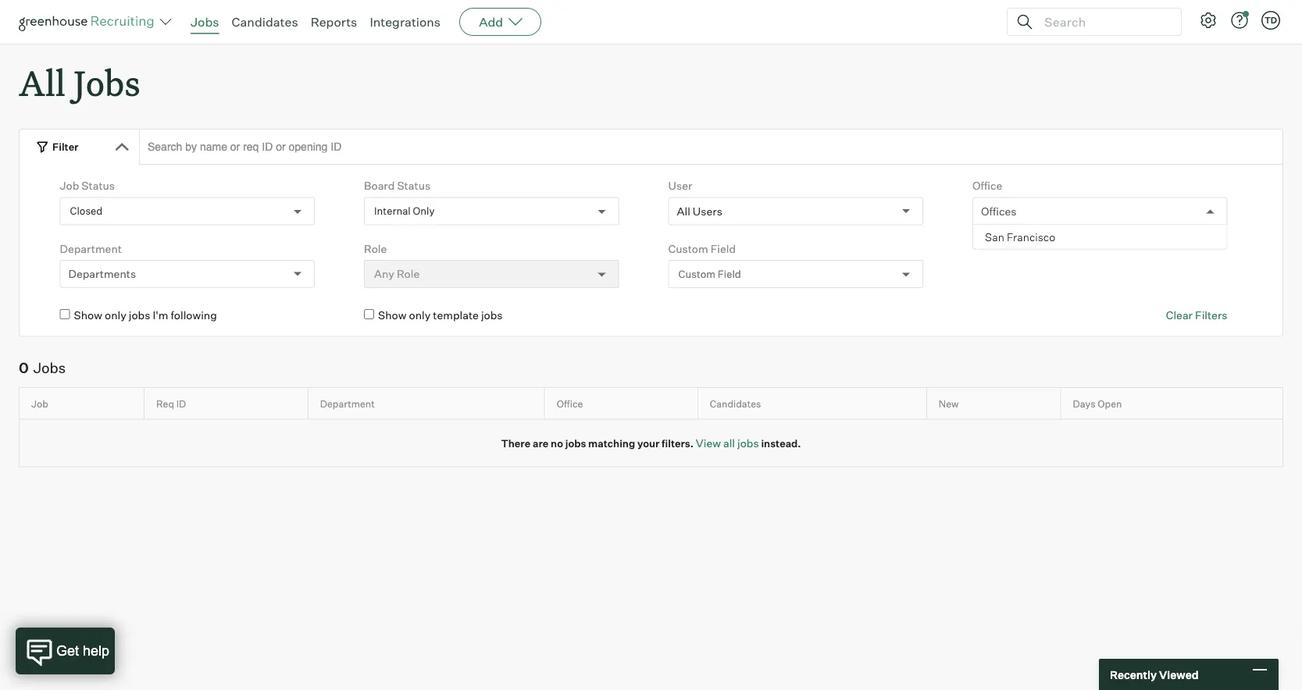 Task type: describe. For each thing, give the bounding box(es) containing it.
only for template
[[409, 309, 431, 323]]

0 horizontal spatial office
[[557, 398, 583, 410]]

td
[[1265, 15, 1278, 25]]

0
[[19, 360, 29, 377]]

job for job
[[31, 398, 48, 410]]

job for job status
[[60, 179, 79, 193]]

0 vertical spatial custom field
[[669, 242, 736, 256]]

template
[[433, 309, 479, 323]]

all for all users
[[677, 205, 691, 218]]

days
[[1074, 398, 1096, 410]]

job status
[[60, 179, 115, 193]]

offices
[[982, 205, 1017, 218]]

0 vertical spatial field
[[711, 242, 736, 256]]

view
[[696, 437, 721, 450]]

all users option
[[677, 205, 723, 218]]

show for show only jobs i'm following
[[74, 309, 102, 323]]

new
[[939, 398, 959, 410]]

all users
[[677, 205, 723, 218]]

0 horizontal spatial candidates
[[232, 14, 298, 30]]

internal
[[374, 205, 411, 218]]

there are no jobs matching your filters. view all jobs instead.
[[501, 437, 802, 450]]

candidates link
[[232, 14, 298, 30]]

jobs for 0 jobs
[[33, 360, 66, 377]]

jobs link
[[191, 14, 219, 30]]

recently
[[1111, 668, 1158, 682]]

jobs left i'm
[[129, 309, 150, 323]]

role
[[364, 242, 387, 256]]

san
[[986, 230, 1005, 244]]

recently viewed
[[1111, 668, 1199, 682]]

days open
[[1074, 398, 1123, 410]]

open
[[1098, 398, 1123, 410]]

viewed
[[1160, 668, 1199, 682]]

clear filters link
[[1167, 308, 1228, 323]]

all jobs
[[19, 59, 140, 106]]

filters
[[1196, 309, 1228, 323]]

reports
[[311, 14, 357, 30]]

jobs right template on the top left of page
[[481, 309, 503, 323]]

san francisco
[[986, 230, 1056, 244]]

req
[[156, 398, 174, 410]]

francisco
[[1007, 230, 1056, 244]]

i'm
[[153, 309, 168, 323]]

jobs inside there are no jobs matching your filters. view all jobs instead.
[[566, 437, 586, 450]]

no
[[551, 437, 564, 450]]

Show only template jobs checkbox
[[364, 310, 374, 320]]

1 horizontal spatial department
[[320, 398, 375, 410]]

show only jobs i'm following
[[74, 309, 217, 323]]

san francisco option
[[974, 226, 1228, 249]]



Task type: vqa. For each thing, say whether or not it's contained in the screenshot.
the Candidates
yes



Task type: locate. For each thing, give the bounding box(es) containing it.
your
[[638, 437, 660, 450]]

1 status from the left
[[82, 179, 115, 193]]

2 vertical spatial jobs
[[33, 360, 66, 377]]

0 vertical spatial job
[[60, 179, 79, 193]]

1 horizontal spatial only
[[409, 309, 431, 323]]

1 horizontal spatial office
[[973, 179, 1003, 193]]

filters.
[[662, 437, 694, 450]]

department
[[60, 242, 122, 256], [320, 398, 375, 410]]

0 vertical spatial all
[[19, 59, 66, 106]]

status
[[82, 179, 115, 193], [397, 179, 431, 193]]

1 vertical spatial field
[[718, 268, 742, 281]]

1 show from the left
[[74, 309, 102, 323]]

0 horizontal spatial only
[[105, 309, 126, 323]]

1 horizontal spatial job
[[60, 179, 79, 193]]

clear filters
[[1167, 309, 1228, 323]]

2 show from the left
[[378, 309, 407, 323]]

Search by name or req ID or opening ID text field
[[139, 129, 1284, 165]]

1 horizontal spatial status
[[397, 179, 431, 193]]

integrations
[[370, 14, 441, 30]]

integrations link
[[370, 14, 441, 30]]

custom field down all users in the right of the page
[[669, 242, 736, 256]]

1 horizontal spatial all
[[677, 205, 691, 218]]

filter
[[52, 140, 79, 153]]

None field
[[982, 198, 986, 225]]

1 horizontal spatial jobs
[[74, 59, 140, 106]]

show
[[74, 309, 102, 323], [378, 309, 407, 323]]

custom field
[[669, 242, 736, 256], [679, 268, 742, 281]]

status up the internal only
[[397, 179, 431, 193]]

show for show only template jobs
[[378, 309, 407, 323]]

all
[[724, 437, 735, 450]]

jobs
[[191, 14, 219, 30], [74, 59, 140, 106], [33, 360, 66, 377]]

clear
[[1167, 309, 1194, 323]]

only
[[413, 205, 435, 218]]

show only template jobs
[[378, 309, 503, 323]]

status for board status
[[397, 179, 431, 193]]

jobs right no
[[566, 437, 586, 450]]

1 vertical spatial department
[[320, 398, 375, 410]]

only down departments
[[105, 309, 126, 323]]

0 vertical spatial custom
[[669, 242, 709, 256]]

0 horizontal spatial all
[[19, 59, 66, 106]]

custom field down users
[[679, 268, 742, 281]]

board
[[364, 179, 395, 193]]

jobs right 0
[[33, 360, 66, 377]]

there
[[501, 437, 531, 450]]

status up closed
[[82, 179, 115, 193]]

all for all jobs
[[19, 59, 66, 106]]

jobs down greenhouse recruiting image
[[74, 59, 140, 106]]

td button
[[1259, 8, 1284, 33]]

following
[[171, 309, 217, 323]]

1 vertical spatial custom
[[679, 268, 716, 281]]

0 horizontal spatial jobs
[[33, 360, 66, 377]]

view all jobs link
[[696, 437, 759, 450]]

jobs right all
[[738, 437, 759, 450]]

0 jobs
[[19, 360, 66, 377]]

2 status from the left
[[397, 179, 431, 193]]

users
[[693, 205, 723, 218]]

0 vertical spatial jobs
[[191, 14, 219, 30]]

add button
[[460, 8, 542, 36]]

jobs left candidates link
[[191, 14, 219, 30]]

0 horizontal spatial job
[[31, 398, 48, 410]]

add
[[479, 14, 503, 30]]

req id
[[156, 398, 186, 410]]

status for job status
[[82, 179, 115, 193]]

0 horizontal spatial department
[[60, 242, 122, 256]]

td button
[[1262, 11, 1281, 30]]

show right the show only template jobs checkbox
[[378, 309, 407, 323]]

field
[[711, 242, 736, 256], [718, 268, 742, 281]]

jobs
[[129, 309, 150, 323], [481, 309, 503, 323], [738, 437, 759, 450], [566, 437, 586, 450]]

all up filter
[[19, 59, 66, 106]]

are
[[533, 437, 549, 450]]

1 horizontal spatial show
[[378, 309, 407, 323]]

only left template on the top left of page
[[409, 309, 431, 323]]

jobs for all jobs
[[74, 59, 140, 106]]

id
[[176, 398, 186, 410]]

only
[[105, 309, 126, 323], [409, 309, 431, 323]]

job down 0 jobs
[[31, 398, 48, 410]]

closed
[[70, 205, 103, 218]]

office up no
[[557, 398, 583, 410]]

2 only from the left
[[409, 309, 431, 323]]

internal only
[[374, 205, 435, 218]]

only for jobs
[[105, 309, 126, 323]]

matching
[[589, 437, 636, 450]]

user
[[669, 179, 693, 193]]

0 horizontal spatial status
[[82, 179, 115, 193]]

1 vertical spatial all
[[677, 205, 691, 218]]

configure image
[[1200, 11, 1219, 30]]

office up offices
[[973, 179, 1003, 193]]

board status
[[364, 179, 431, 193]]

candidates
[[232, 14, 298, 30], [710, 398, 762, 410]]

all
[[19, 59, 66, 106], [677, 205, 691, 218]]

1 vertical spatial jobs
[[74, 59, 140, 106]]

departments
[[68, 267, 136, 281]]

2 horizontal spatial jobs
[[191, 14, 219, 30]]

instead.
[[762, 437, 802, 450]]

all left users
[[677, 205, 691, 218]]

1 vertical spatial job
[[31, 398, 48, 410]]

1 only from the left
[[105, 309, 126, 323]]

0 horizontal spatial show
[[74, 309, 102, 323]]

job
[[60, 179, 79, 193], [31, 398, 48, 410]]

1 vertical spatial office
[[557, 398, 583, 410]]

1 vertical spatial candidates
[[710, 398, 762, 410]]

Search text field
[[1041, 11, 1168, 33]]

1 vertical spatial custom field
[[679, 268, 742, 281]]

custom
[[669, 242, 709, 256], [679, 268, 716, 281]]

1 horizontal spatial candidates
[[710, 398, 762, 410]]

office
[[973, 179, 1003, 193], [557, 398, 583, 410]]

0 vertical spatial candidates
[[232, 14, 298, 30]]

candidates up all
[[710, 398, 762, 410]]

job up closed
[[60, 179, 79, 193]]

0 vertical spatial office
[[973, 179, 1003, 193]]

Show only jobs I'm following checkbox
[[60, 310, 70, 320]]

candidates right 'jobs' 'link'
[[232, 14, 298, 30]]

reports link
[[311, 14, 357, 30]]

greenhouse recruiting image
[[19, 13, 159, 31]]

show right show only jobs i'm following checkbox
[[74, 309, 102, 323]]

0 vertical spatial department
[[60, 242, 122, 256]]



